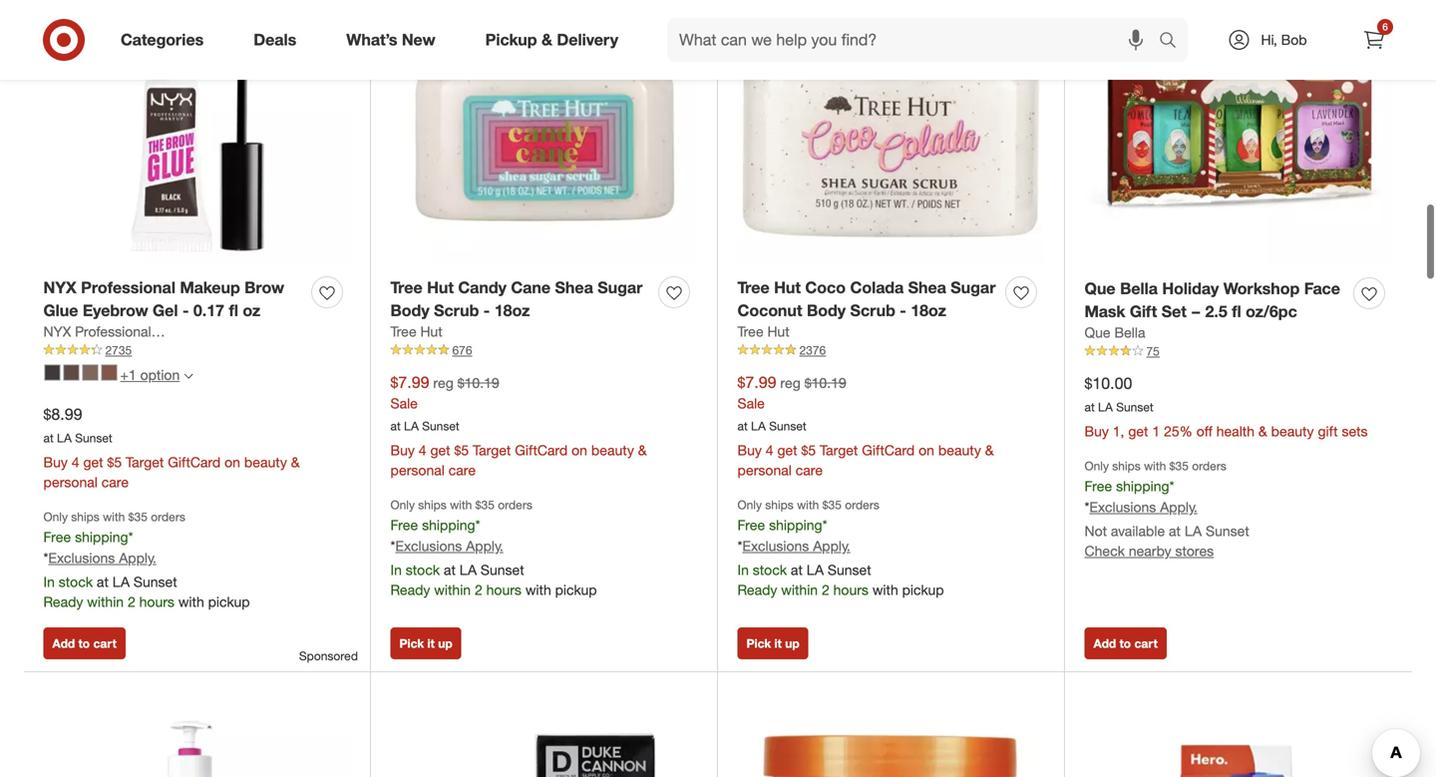 Task type: describe. For each thing, give the bounding box(es) containing it.
get inside $8.99 at la sunset buy 4 get $5 target giftcard on beauty & personal care
[[83, 453, 103, 471]]

deals link
[[237, 18, 321, 62]]

buy inside $10.00 at la sunset buy 1, get 1 25% off health & beauty gift sets
[[1085, 422, 1109, 440]]

at inside $8.99 at la sunset buy 4 get $5 target giftcard on beauty & personal care
[[43, 431, 54, 446]]

available
[[1111, 522, 1165, 540]]

- inside tree hut candy cane shea sugar body scrub - 18oz
[[484, 301, 490, 320]]

What can we help you find? suggestions appear below search field
[[667, 18, 1164, 62]]

stock for body
[[406, 561, 440, 579]]

$10.00
[[1085, 373, 1133, 393]]

pick it up for coconut
[[747, 636, 800, 651]]

que bella
[[1085, 324, 1146, 341]]

+1 option
[[120, 366, 180, 383]]

what's new
[[346, 30, 436, 49]]

only for tree hut coco colada shea sugar coconut body scrub - 18oz
[[738, 497, 762, 512]]

dark brown image
[[63, 364, 79, 380]]

categories
[[121, 30, 204, 49]]

on for 18oz
[[572, 441, 587, 459]]

free shipping * * exclusions apply. in stock at  la sunset ready within 2 hours with pickup
[[43, 528, 250, 610]]

1,
[[1113, 422, 1125, 440]]

at inside free shipping * * exclusions apply. in stock at  la sunset ready within 2 hours with pickup
[[97, 573, 109, 591]]

shea for cane
[[555, 278, 593, 297]]

delivery
[[557, 30, 619, 49]]

nyx professional makeup link
[[43, 322, 205, 342]]

hi,
[[1261, 31, 1278, 48]]

only ships with $35 orders free shipping * * exclusions apply. not available at la sunset check nearby stores
[[1085, 458, 1250, 560]]

pick it up button for body
[[391, 627, 462, 659]]

tree hut candy cane shea sugar body scrub - 18oz link
[[391, 276, 651, 322]]

2 for body
[[822, 581, 830, 598]]

–
[[1191, 302, 1201, 321]]

gift
[[1130, 302, 1157, 321]]

0.17
[[193, 301, 224, 320]]

sale for tree hut coco colada shea sugar coconut body scrub - 18oz
[[738, 395, 765, 412]]

scrub inside tree hut candy cane shea sugar body scrub - 18oz
[[434, 301, 479, 320]]

2.5
[[1206, 302, 1228, 321]]

tree hut coco colada shea sugar coconut body scrub - 18oz
[[738, 278, 996, 320]]

nearby
[[1129, 542, 1172, 560]]

2376 link
[[738, 342, 1045, 359]]

que bella holiday workshop face mask gift set – 2.5 fl oz/6pc
[[1085, 279, 1341, 321]]

nyx professional makeup brow glue eyebrow gel - 0.17 fl oz link
[[43, 276, 304, 322]]

shipping inside free shipping * * exclusions apply. in stock at  la sunset ready within 2 hours with pickup
[[75, 528, 128, 546]]

75
[[1147, 344, 1160, 359]]

candy
[[458, 278, 507, 297]]

hut inside tree hut coco colada shea sugar coconut body scrub - 18oz
[[774, 278, 801, 297]]

shipping for gift
[[1116, 477, 1170, 495]]

with inside only ships with $35 orders free shipping * * exclusions apply. not available at la sunset check nearby stores
[[1144, 458, 1166, 473]]

not
[[1085, 522, 1107, 540]]

ships for body
[[418, 497, 447, 512]]

check nearby stores button
[[1085, 541, 1214, 561]]

676
[[452, 343, 472, 358]]

la inside only ships with $35 orders free shipping * * exclusions apply. not available at la sunset check nearby stores
[[1185, 522, 1202, 540]]

face
[[1304, 279, 1341, 298]]

sale for tree hut candy cane shea sugar body scrub - 18oz
[[391, 395, 418, 412]]

4 inside $8.99 at la sunset buy 4 get $5 target giftcard on beauty & personal care
[[72, 453, 79, 471]]

in inside free shipping * * exclusions apply. in stock at  la sunset ready within 2 hours with pickup
[[43, 573, 55, 591]]

$10.19 for scrub
[[458, 374, 499, 391]]

que bella holiday workshop face mask gift set – 2.5 fl oz/6pc link
[[1085, 277, 1346, 323]]

$10.19 for body
[[805, 374, 847, 391]]

orders for –
[[1192, 458, 1227, 473]]

with inside free shipping * * exclusions apply. in stock at  la sunset ready within 2 hours with pickup
[[178, 593, 204, 610]]

up for body
[[785, 636, 800, 651]]

beauty inside $8.99 at la sunset buy 4 get $5 target giftcard on beauty & personal care
[[244, 453, 287, 471]]

add to cart button for $8.99
[[43, 627, 126, 659]]

oz
[[243, 301, 261, 320]]

$8.99
[[43, 404, 82, 424]]

add to cart button for $10.00
[[1085, 627, 1167, 659]]

18oz inside tree hut candy cane shea sugar body scrub - 18oz
[[495, 301, 530, 320]]

coco
[[805, 278, 846, 297]]

professional for nyx professional makeup
[[75, 323, 151, 340]]

gel
[[153, 301, 178, 320]]

75 link
[[1085, 343, 1393, 360]]

pickup for -
[[902, 581, 944, 598]]

2376
[[800, 343, 826, 358]]

target for -
[[473, 441, 511, 459]]

glue
[[43, 301, 78, 320]]

pickup
[[485, 30, 537, 49]]

& inside $8.99 at la sunset buy 4 get $5 target giftcard on beauty & personal care
[[291, 453, 300, 471]]

categories link
[[104, 18, 229, 62]]

add to cart for $10.00
[[1094, 636, 1158, 651]]

what's new link
[[329, 18, 461, 62]]

free for que bella holiday workshop face mask gift set – 2.5 fl oz/6pc
[[1085, 477, 1113, 495]]

sunset inside free shipping * * exclusions apply. in stock at  la sunset ready within 2 hours with pickup
[[134, 573, 177, 591]]

18oz inside tree hut coco colada shea sugar coconut body scrub - 18oz
[[911, 301, 947, 320]]

tree hut candy cane shea sugar body scrub - 18oz
[[391, 278, 643, 320]]

care for scrub
[[449, 461, 476, 479]]

& inside $10.00 at la sunset buy 1, get 1 25% off health & beauty gift sets
[[1259, 422, 1268, 440]]

1
[[1153, 422, 1160, 440]]

deals
[[254, 30, 297, 49]]

apply. for body
[[813, 537, 851, 555]]

2735 link
[[43, 342, 351, 359]]

pickup inside free shipping * * exclusions apply. in stock at  la sunset ready within 2 hours with pickup
[[208, 593, 250, 610]]

pick for body
[[400, 636, 424, 651]]

hut down tree hut candy cane shea sugar body scrub - 18oz
[[420, 323, 443, 340]]

ships for coconut
[[765, 497, 794, 512]]

fl inside que bella holiday workshop face mask gift set – 2.5 fl oz/6pc
[[1232, 302, 1242, 321]]

pickup for 18oz
[[555, 581, 597, 598]]

exclusions apply. button for body
[[395, 536, 504, 556]]

nyx professional makeup brow glue eyebrow gel - 0.17 fl oz
[[43, 278, 284, 320]]

only ships with $35 orders free shipping * * exclusions apply. in stock at  la sunset ready within 2 hours with pickup for -
[[391, 497, 597, 598]]

professional for nyx professional makeup brow glue eyebrow gel - 0.17 fl oz
[[81, 278, 176, 297]]

to for $8.99
[[78, 636, 90, 651]]

search
[[1150, 32, 1198, 51]]

pick for coconut
[[747, 636, 771, 651]]

6
[[1383, 20, 1388, 33]]

ready inside free shipping * * exclusions apply. in stock at  la sunset ready within 2 hours with pickup
[[43, 593, 83, 610]]

off
[[1197, 422, 1213, 440]]

$35 for body
[[823, 497, 842, 512]]

on inside $8.99 at la sunset buy 4 get $5 target giftcard on beauty & personal care
[[225, 453, 240, 471]]

hours for -
[[486, 581, 522, 598]]

pick it up button for coconut
[[738, 627, 809, 659]]

beauty inside $10.00 at la sunset buy 1, get 1 25% off health & beauty gift sets
[[1271, 422, 1314, 440]]

mask
[[1085, 302, 1126, 321]]

shea for colada
[[908, 278, 946, 297]]

tree hut for coconut
[[738, 323, 790, 340]]

orders for scrub
[[845, 497, 880, 512]]

add for $10.00
[[1094, 636, 1117, 651]]

to for $10.00
[[1120, 636, 1131, 651]]

only ships with $35 orders free shipping * * exclusions apply. in stock at  la sunset ready within 2 hours with pickup for scrub
[[738, 497, 944, 598]]

sets
[[1342, 422, 1368, 440]]

bob
[[1281, 31, 1307, 48]]

sponsored
[[299, 648, 358, 663]]

personal inside $8.99 at la sunset buy 4 get $5 target giftcard on beauty & personal care
[[43, 473, 98, 491]]

reg for coconut
[[781, 374, 801, 391]]

body inside tree hut coco colada shea sugar coconut body scrub - 18oz
[[807, 301, 846, 320]]

tree hut link for body
[[391, 322, 443, 342]]

health
[[1217, 422, 1255, 440]]

what's
[[346, 30, 397, 49]]

6 link
[[1353, 18, 1397, 62]]

stock inside free shipping * * exclusions apply. in stock at  la sunset ready within 2 hours with pickup
[[59, 573, 93, 591]]

personal for coconut
[[738, 461, 792, 479]]

25%
[[1164, 422, 1193, 440]]

care inside $8.99 at la sunset buy 4 get $5 target giftcard on beauty & personal care
[[101, 473, 129, 491]]

add to cart for $8.99
[[52, 636, 117, 651]]

new
[[402, 30, 436, 49]]



Task type: vqa. For each thing, say whether or not it's contained in the screenshot.
Christmas in the list item
no



Task type: locate. For each thing, give the bounding box(es) containing it.
$35
[[1170, 458, 1189, 473], [475, 497, 495, 512], [823, 497, 842, 512], [128, 509, 148, 524]]

in for tree hut candy cane shea sugar body scrub - 18oz
[[391, 561, 402, 579]]

1 vertical spatial makeup
[[155, 323, 205, 340]]

exclusions inside free shipping * * exclusions apply. in stock at  la sunset ready within 2 hours with pickup
[[48, 549, 115, 567]]

it
[[428, 636, 435, 651], [775, 636, 782, 651]]

pick it up for body
[[400, 636, 453, 651]]

hut left candy
[[427, 278, 454, 297]]

add to cart down check
[[1094, 636, 1158, 651]]

+1 option button
[[35, 359, 202, 391]]

fl
[[229, 301, 238, 320], [1232, 302, 1242, 321]]

ships for gift
[[1113, 458, 1141, 473]]

target
[[473, 441, 511, 459], [820, 441, 858, 459], [126, 453, 164, 471]]

2 tree hut from the left
[[738, 323, 790, 340]]

body
[[391, 301, 430, 320], [807, 301, 846, 320]]

0 horizontal spatial 2
[[128, 593, 135, 610]]

1 horizontal spatial add
[[1094, 636, 1117, 651]]

que
[[1085, 279, 1116, 298], [1085, 324, 1111, 341]]

0 vertical spatial que
[[1085, 279, 1116, 298]]

1 nyx from the top
[[43, 278, 77, 297]]

tree hut link for coconut
[[738, 322, 790, 342]]

1 horizontal spatial sugar
[[951, 278, 996, 297]]

1 add to cart from the left
[[52, 636, 117, 651]]

tree inside tree hut coco colada shea sugar coconut body scrub - 18oz
[[738, 278, 770, 297]]

1 cart from the left
[[93, 636, 117, 651]]

1 horizontal spatial to
[[1120, 636, 1131, 651]]

reg down 676
[[433, 374, 454, 391]]

0 horizontal spatial tree hut
[[391, 323, 443, 340]]

0 horizontal spatial on
[[225, 453, 240, 471]]

2 $7.99 from the left
[[738, 372, 777, 392]]

nyx for nyx professional makeup brow glue eyebrow gel - 0.17 fl oz
[[43, 278, 77, 297]]

$35 for scrub
[[475, 497, 495, 512]]

1 horizontal spatial -
[[484, 301, 490, 320]]

all colors + 1 more colors element
[[184, 369, 193, 381]]

2 horizontal spatial personal
[[738, 461, 792, 479]]

hero cosmetics mighty acne pimple patch duo - 12ct image
[[1085, 692, 1393, 777], [1085, 692, 1393, 777]]

hours inside free shipping * * exclusions apply. in stock at  la sunset ready within 2 hours with pickup
[[139, 593, 174, 610]]

1 horizontal spatial target
[[473, 441, 511, 459]]

0 vertical spatial professional
[[81, 278, 176, 297]]

0 vertical spatial nyx
[[43, 278, 77, 297]]

1 to from the left
[[78, 636, 90, 651]]

1 up from the left
[[438, 636, 453, 651]]

+1
[[120, 366, 136, 383]]

sugar inside tree hut coco colada shea sugar coconut body scrub - 18oz
[[951, 278, 996, 297]]

2 horizontal spatial -
[[900, 301, 907, 320]]

sunset inside only ships with $35 orders free shipping * * exclusions apply. not available at la sunset check nearby stores
[[1206, 522, 1250, 540]]

colada
[[850, 278, 904, 297]]

0 horizontal spatial ready
[[43, 593, 83, 610]]

taupe image
[[82, 364, 98, 380]]

bella for que bella holiday workshop face mask gift set – 2.5 fl oz/6pc
[[1120, 279, 1158, 298]]

- right gel
[[182, 301, 189, 320]]

0 horizontal spatial add to cart
[[52, 636, 117, 651]]

cart for $8.99
[[93, 636, 117, 651]]

0 horizontal spatial pick it up button
[[391, 627, 462, 659]]

within for scrub
[[434, 581, 471, 598]]

reg for body
[[433, 374, 454, 391]]

medium brown image
[[101, 364, 117, 380]]

fl left oz
[[229, 301, 238, 320]]

0 horizontal spatial shea
[[555, 278, 593, 297]]

scrub inside tree hut coco colada shea sugar coconut body scrub - 18oz
[[850, 301, 896, 320]]

pickup & delivery
[[485, 30, 619, 49]]

shipping
[[1116, 477, 1170, 495], [422, 516, 475, 534], [769, 516, 823, 534], [75, 528, 128, 546]]

1 horizontal spatial add to cart button
[[1085, 627, 1167, 659]]

$10.00 at la sunset buy 1, get 1 25% off health & beauty gift sets
[[1085, 373, 1368, 440]]

makeup
[[180, 278, 240, 297], [155, 323, 205, 340]]

2 add to cart button from the left
[[1085, 627, 1167, 659]]

tree hut
[[391, 323, 443, 340], [738, 323, 790, 340]]

duke cannon supply co. big lump of coal bar soap - bergamot scent - 10oz image
[[391, 692, 698, 777], [391, 692, 698, 777]]

2 horizontal spatial in
[[738, 561, 749, 579]]

bella up gift
[[1120, 279, 1158, 298]]

0 horizontal spatial add
[[52, 636, 75, 651]]

add to cart button down free shipping * * exclusions apply. in stock at  la sunset ready within 2 hours with pickup
[[43, 627, 126, 659]]

$5 for body
[[801, 441, 816, 459]]

2 body from the left
[[807, 301, 846, 320]]

it for coconut
[[775, 636, 782, 651]]

bella for que bella
[[1115, 324, 1146, 341]]

2 $10.19 from the left
[[805, 374, 847, 391]]

exclusions inside only ships with $35 orders free shipping * * exclusions apply. not available at la sunset check nearby stores
[[1090, 498, 1156, 516]]

- inside tree hut coco colada shea sugar coconut body scrub - 18oz
[[900, 301, 907, 320]]

sugar right the colada
[[951, 278, 996, 297]]

stock
[[406, 561, 440, 579], [753, 561, 787, 579], [59, 573, 93, 591]]

on for -
[[919, 441, 935, 459]]

giftcard down 2376 link
[[862, 441, 915, 459]]

only for tree hut candy cane shea sugar body scrub - 18oz
[[391, 497, 415, 512]]

workshop
[[1224, 279, 1300, 298]]

free
[[1085, 477, 1113, 495], [391, 516, 418, 534], [738, 516, 765, 534], [43, 528, 71, 546]]

care for body
[[796, 461, 823, 479]]

2 sale from the left
[[738, 395, 765, 412]]

1 add to cart button from the left
[[43, 627, 126, 659]]

1 tree hut link from the left
[[391, 322, 443, 342]]

tree hut coco colada shea sugar coconut body scrub - 18oz link
[[738, 276, 998, 322]]

1 pick from the left
[[400, 636, 424, 651]]

cane
[[511, 278, 551, 297]]

target inside $8.99 at la sunset buy 4 get $5 target giftcard on beauty & personal care
[[126, 453, 164, 471]]

apply. inside only ships with $35 orders free shipping * * exclusions apply. not available at la sunset check nearby stores
[[1160, 498, 1198, 516]]

0 horizontal spatial tree hut link
[[391, 322, 443, 342]]

free inside free shipping * * exclusions apply. in stock at  la sunset ready within 2 hours with pickup
[[43, 528, 71, 546]]

with
[[1144, 458, 1166, 473], [450, 497, 472, 512], [797, 497, 819, 512], [103, 509, 125, 524], [526, 581, 551, 598], [873, 581, 899, 598], [178, 593, 204, 610]]

bella down gift
[[1115, 324, 1146, 341]]

$7.99 for tree hut coco colada shea sugar coconut body scrub - 18oz
[[738, 372, 777, 392]]

makeup for nyx professional makeup
[[155, 323, 205, 340]]

stores
[[1176, 542, 1214, 560]]

2 cart from the left
[[1135, 636, 1158, 651]]

$10.19 down 676
[[458, 374, 499, 391]]

0 horizontal spatial hours
[[139, 593, 174, 610]]

it for body
[[428, 636, 435, 651]]

0 horizontal spatial -
[[182, 301, 189, 320]]

only ships with $35 orders
[[43, 509, 185, 524]]

1 vertical spatial bella
[[1115, 324, 1146, 341]]

only for que bella holiday workshop face mask gift set – 2.5 fl oz/6pc
[[1085, 458, 1109, 473]]

giftcard down 676 link at the top of the page
[[515, 441, 568, 459]]

tree hut link
[[391, 322, 443, 342], [738, 322, 790, 342]]

que bella link
[[1085, 323, 1146, 343]]

exclusions apply. button for gift
[[1090, 497, 1198, 517]]

makeup inside nyx professional makeup brow glue eyebrow gel - 0.17 fl oz
[[180, 278, 240, 297]]

oz/6pc
[[1246, 302, 1298, 321]]

option
[[140, 366, 180, 383]]

giftcard inside $8.99 at la sunset buy 4 get $5 target giftcard on beauty & personal care
[[168, 453, 221, 471]]

1 horizontal spatial ready
[[391, 581, 430, 598]]

2 horizontal spatial within
[[781, 581, 818, 598]]

apply. for set
[[1160, 498, 1198, 516]]

1 horizontal spatial stock
[[406, 561, 440, 579]]

2 inside free shipping * * exclusions apply. in stock at  la sunset ready within 2 hours with pickup
[[128, 593, 135, 610]]

0 horizontal spatial stock
[[59, 573, 93, 591]]

nyx for nyx professional makeup
[[43, 323, 71, 340]]

care
[[449, 461, 476, 479], [796, 461, 823, 479], [101, 473, 129, 491]]

exclusions for coconut
[[743, 537, 809, 555]]

1 horizontal spatial tree hut link
[[738, 322, 790, 342]]

2 pick it up from the left
[[747, 636, 800, 651]]

la inside $8.99 at la sunset buy 4 get $5 target giftcard on beauty & personal care
[[57, 431, 72, 446]]

2 for scrub
[[475, 581, 483, 598]]

1 horizontal spatial 18oz
[[911, 301, 947, 320]]

add to cart
[[52, 636, 117, 651], [1094, 636, 1158, 651]]

sugar for tree hut coco colada shea sugar coconut body scrub - 18oz
[[951, 278, 996, 297]]

check
[[1085, 542, 1125, 560]]

1 horizontal spatial $5
[[454, 441, 469, 459]]

gift
[[1318, 422, 1338, 440]]

2 up from the left
[[785, 636, 800, 651]]

body inside tree hut candy cane shea sugar body scrub - 18oz
[[391, 301, 430, 320]]

ships inside only ships with $35 orders free shipping * * exclusions apply. not available at la sunset check nearby stores
[[1113, 458, 1141, 473]]

0 horizontal spatial sugar
[[598, 278, 643, 297]]

up for scrub
[[438, 636, 453, 651]]

$5 inside $8.99 at la sunset buy 4 get $5 target giftcard on beauty & personal care
[[107, 453, 122, 471]]

1 body from the left
[[391, 301, 430, 320]]

1 - from the left
[[182, 301, 189, 320]]

exclusions
[[1090, 498, 1156, 516], [395, 537, 462, 555], [743, 537, 809, 555], [48, 549, 115, 567]]

1 reg from the left
[[433, 374, 454, 391]]

2 it from the left
[[775, 636, 782, 651]]

0 horizontal spatial $7.99
[[391, 372, 429, 392]]

0 horizontal spatial $7.99 reg $10.19 sale at la sunset buy 4 get $5 target giftcard on beauty & personal care
[[391, 372, 647, 479]]

2 tree hut link from the left
[[738, 322, 790, 342]]

4 for coconut
[[766, 441, 774, 459]]

2 horizontal spatial target
[[820, 441, 858, 459]]

free for tree hut coco colada shea sugar coconut body scrub - 18oz
[[738, 516, 765, 534]]

ready for coconut
[[738, 581, 777, 598]]

1 pick it up from the left
[[400, 636, 453, 651]]

la
[[1098, 400, 1113, 415], [404, 419, 419, 434], [751, 419, 766, 434], [57, 431, 72, 446], [1185, 522, 1202, 540], [460, 561, 477, 579], [807, 561, 824, 579], [112, 573, 130, 591]]

&
[[542, 30, 553, 49], [1259, 422, 1268, 440], [638, 441, 647, 459], [985, 441, 994, 459], [291, 453, 300, 471]]

makeup up 2735 link in the top of the page
[[155, 323, 205, 340]]

bella inside que bella holiday workshop face mask gift set – 2.5 fl oz/6pc
[[1120, 279, 1158, 298]]

tree inside tree hut candy cane shea sugar body scrub - 18oz
[[391, 278, 423, 297]]

2 horizontal spatial 2
[[822, 581, 830, 598]]

makeup up 0.17
[[180, 278, 240, 297]]

2 shea from the left
[[908, 278, 946, 297]]

1 horizontal spatial giftcard
[[515, 441, 568, 459]]

2 horizontal spatial pickup
[[902, 581, 944, 598]]

4
[[419, 441, 427, 459], [766, 441, 774, 459], [72, 453, 79, 471]]

1 horizontal spatial care
[[449, 461, 476, 479]]

1 horizontal spatial personal
[[391, 461, 445, 479]]

2 horizontal spatial on
[[919, 441, 935, 459]]

sunset inside $10.00 at la sunset buy 1, get 1 25% off health & beauty gift sets
[[1116, 400, 1154, 415]]

tree hut candy cane shea sugar body scrub - 18oz image
[[391, 0, 698, 265], [391, 0, 698, 265]]

cart down check nearby stores button
[[1135, 636, 1158, 651]]

1 add from the left
[[52, 636, 75, 651]]

tree hut coco colada shea sugar coconut body scrub - 18oz image
[[738, 0, 1045, 265], [738, 0, 1045, 265]]

1 it from the left
[[428, 636, 435, 651]]

2 to from the left
[[1120, 636, 1131, 651]]

2 que from the top
[[1085, 324, 1111, 341]]

in for tree hut coco colada shea sugar coconut body scrub - 18oz
[[738, 561, 749, 579]]

shea right the colada
[[908, 278, 946, 297]]

hi, bob
[[1261, 31, 1307, 48]]

target for scrub
[[820, 441, 858, 459]]

apply.
[[1160, 498, 1198, 516], [466, 537, 504, 555], [813, 537, 851, 555], [119, 549, 156, 567]]

$7.99 for tree hut candy cane shea sugar body scrub - 18oz
[[391, 372, 429, 392]]

within inside free shipping * * exclusions apply. in stock at  la sunset ready within 2 hours with pickup
[[87, 593, 124, 610]]

buy inside $8.99 at la sunset buy 4 get $5 target giftcard on beauty & personal care
[[43, 453, 68, 471]]

coconut
[[738, 301, 803, 320]]

sugar right cane
[[598, 278, 643, 297]]

0 horizontal spatial pick
[[400, 636, 424, 651]]

1 horizontal spatial sale
[[738, 395, 765, 412]]

apply. for scrub
[[466, 537, 504, 555]]

1 18oz from the left
[[495, 301, 530, 320]]

0 horizontal spatial 4
[[72, 453, 79, 471]]

on
[[572, 441, 587, 459], [919, 441, 935, 459], [225, 453, 240, 471]]

giftcard
[[515, 441, 568, 459], [862, 441, 915, 459], [168, 453, 221, 471]]

fl inside nyx professional makeup brow glue eyebrow gel - 0.17 fl oz
[[229, 301, 238, 320]]

nyx up glue
[[43, 278, 77, 297]]

0 horizontal spatial $5
[[107, 453, 122, 471]]

to down free shipping * * exclusions apply. in stock at  la sunset ready within 2 hours with pickup
[[78, 636, 90, 651]]

1 horizontal spatial pickup
[[555, 581, 597, 598]]

nyx down glue
[[43, 323, 71, 340]]

free for tree hut candy cane shea sugar body scrub - 18oz
[[391, 516, 418, 534]]

scrub down the colada
[[850, 301, 896, 320]]

*
[[1170, 477, 1175, 495], [1085, 498, 1090, 516], [475, 516, 480, 534], [823, 516, 827, 534], [128, 528, 133, 546], [391, 537, 395, 555], [738, 537, 743, 555], [43, 549, 48, 567]]

2 horizontal spatial stock
[[753, 561, 787, 579]]

nyx professional makeup
[[43, 323, 205, 340]]

1 horizontal spatial tree hut
[[738, 323, 790, 340]]

0 horizontal spatial pick it up
[[400, 636, 453, 651]]

2 - from the left
[[484, 301, 490, 320]]

nyx professional makeup brow glue eyebrow gel - 0.17 fl oz image
[[43, 0, 351, 265], [43, 0, 351, 265]]

1 horizontal spatial reg
[[781, 374, 801, 391]]

2 reg from the left
[[781, 374, 801, 391]]

nyx inside nyx professional makeup brow glue eyebrow gel - 0.17 fl oz
[[43, 278, 77, 297]]

0 horizontal spatial to
[[78, 636, 90, 651]]

2735
[[105, 343, 132, 358]]

1 scrub from the left
[[434, 301, 479, 320]]

orders inside only ships with $35 orders free shipping * * exclusions apply. not available at la sunset check nearby stores
[[1192, 458, 1227, 473]]

2 $7.99 reg $10.19 sale at la sunset buy 4 get $5 target giftcard on beauty & personal care from the left
[[738, 372, 994, 479]]

0 horizontal spatial body
[[391, 301, 430, 320]]

1 horizontal spatial $7.99 reg $10.19 sale at la sunset buy 4 get $5 target giftcard on beauty & personal care
[[738, 372, 994, 479]]

orders
[[1192, 458, 1227, 473], [498, 497, 533, 512], [845, 497, 880, 512], [151, 509, 185, 524]]

- down the colada
[[900, 301, 907, 320]]

pickup & delivery link
[[468, 18, 643, 62]]

1 shea from the left
[[555, 278, 593, 297]]

2 add to cart from the left
[[1094, 636, 1158, 651]]

1 horizontal spatial pick it up button
[[738, 627, 809, 659]]

fl right 2.5
[[1232, 302, 1242, 321]]

nyx
[[43, 278, 77, 297], [43, 323, 71, 340]]

shea right cane
[[555, 278, 593, 297]]

2 sugar from the left
[[951, 278, 996, 297]]

1 sugar from the left
[[598, 278, 643, 297]]

1 horizontal spatial cart
[[1135, 636, 1158, 651]]

giftcard for -
[[862, 441, 915, 459]]

exclusions for body
[[395, 537, 462, 555]]

at inside $10.00 at la sunset buy 1, get 1 25% off health & beauty gift sets
[[1085, 400, 1095, 415]]

1 horizontal spatial fl
[[1232, 302, 1242, 321]]

que down mask
[[1085, 324, 1111, 341]]

la inside free shipping * * exclusions apply. in stock at  la sunset ready within 2 hours with pickup
[[112, 573, 130, 591]]

2 pick it up button from the left
[[738, 627, 809, 659]]

orders for -
[[498, 497, 533, 512]]

1 horizontal spatial on
[[572, 441, 587, 459]]

tree
[[391, 278, 423, 297], [738, 278, 770, 297], [391, 323, 417, 340], [738, 323, 764, 340]]

que inside que bella holiday workshop face mask gift set – 2.5 fl oz/6pc
[[1085, 279, 1116, 298]]

0 horizontal spatial personal
[[43, 473, 98, 491]]

1 que from the top
[[1085, 279, 1116, 298]]

0 vertical spatial bella
[[1120, 279, 1158, 298]]

$35 for set
[[1170, 458, 1189, 473]]

cart down free shipping * * exclusions apply. in stock at  la sunset ready within 2 hours with pickup
[[93, 636, 117, 651]]

tree hut for body
[[391, 323, 443, 340]]

at
[[1085, 400, 1095, 415], [391, 419, 401, 434], [738, 419, 748, 434], [43, 431, 54, 446], [1169, 522, 1181, 540], [444, 561, 456, 579], [791, 561, 803, 579], [97, 573, 109, 591]]

$7.99 reg $10.19 sale at la sunset buy 4 get $5 target giftcard on beauty & personal care down 676 link at the top of the page
[[391, 372, 647, 479]]

eyebrow
[[83, 301, 148, 320]]

1 $7.99 reg $10.19 sale at la sunset buy 4 get $5 target giftcard on beauty & personal care from the left
[[391, 372, 647, 479]]

reg down the 2376
[[781, 374, 801, 391]]

sunset inside $8.99 at la sunset buy 4 get $5 target giftcard on beauty & personal care
[[75, 431, 112, 446]]

1 horizontal spatial pick it up
[[747, 636, 800, 651]]

1 horizontal spatial shea
[[908, 278, 946, 297]]

sugar inside tree hut candy cane shea sugar body scrub - 18oz
[[598, 278, 643, 297]]

exclusions apply. button for coconut
[[743, 536, 851, 556]]

$7.99 reg $10.19 sale at la sunset buy 4 get $5 target giftcard on beauty & personal care for -
[[391, 372, 647, 479]]

buy
[[1085, 422, 1109, 440], [391, 441, 415, 459], [738, 441, 762, 459], [43, 453, 68, 471]]

1 horizontal spatial $10.19
[[805, 374, 847, 391]]

shipping for body
[[422, 516, 475, 534]]

add
[[52, 636, 75, 651], [1094, 636, 1117, 651]]

0 horizontal spatial pickup
[[208, 593, 250, 610]]

only
[[1085, 458, 1109, 473], [391, 497, 415, 512], [738, 497, 762, 512], [43, 509, 68, 524]]

cart for $10.00
[[1135, 636, 1158, 651]]

1 horizontal spatial 4
[[419, 441, 427, 459]]

$8.99 at la sunset buy 4 get $5 target giftcard on beauty & personal care
[[43, 404, 300, 491]]

$7.99 reg $10.19 sale at la sunset buy 4 get $5 target giftcard on beauty & personal care down 2376 link
[[738, 372, 994, 479]]

1 vertical spatial professional
[[75, 323, 151, 340]]

to down check
[[1120, 636, 1131, 651]]

2 horizontal spatial 4
[[766, 441, 774, 459]]

add for $8.99
[[52, 636, 75, 651]]

professional up eyebrow
[[81, 278, 176, 297]]

2 scrub from the left
[[850, 301, 896, 320]]

2 nyx from the top
[[43, 323, 71, 340]]

que for que bella
[[1085, 324, 1111, 341]]

professional up 2735
[[75, 323, 151, 340]]

$5 for scrub
[[454, 441, 469, 459]]

get inside $10.00 at la sunset buy 1, get 1 25% off health & beauty gift sets
[[1129, 422, 1149, 440]]

1 horizontal spatial it
[[775, 636, 782, 651]]

la inside $10.00 at la sunset buy 1, get 1 25% off health & beauty gift sets
[[1098, 400, 1113, 415]]

1 horizontal spatial pick
[[747, 636, 771, 651]]

ready for body
[[391, 581, 430, 598]]

2 add from the left
[[1094, 636, 1117, 651]]

2 horizontal spatial hours
[[834, 581, 869, 598]]

0 horizontal spatial care
[[101, 473, 129, 491]]

1 $10.19 from the left
[[458, 374, 499, 391]]

0 horizontal spatial up
[[438, 636, 453, 651]]

0 horizontal spatial fl
[[229, 301, 238, 320]]

all colors + 1 more colors image
[[184, 372, 193, 381]]

18oz down cane
[[495, 301, 530, 320]]

- inside nyx professional makeup brow glue eyebrow gel - 0.17 fl oz
[[182, 301, 189, 320]]

1 horizontal spatial add to cart
[[1094, 636, 1158, 651]]

sale
[[391, 395, 418, 412], [738, 395, 765, 412]]

shea inside tree hut candy cane shea sugar body scrub - 18oz
[[555, 278, 593, 297]]

1 horizontal spatial body
[[807, 301, 846, 320]]

within for body
[[781, 581, 818, 598]]

makeup for nyx professional makeup brow glue eyebrow gel - 0.17 fl oz
[[180, 278, 240, 297]]

que up mask
[[1085, 279, 1116, 298]]

shipping inside only ships with $35 orders free shipping * * exclusions apply. not available at la sunset check nearby stores
[[1116, 477, 1170, 495]]

1 horizontal spatial within
[[434, 581, 471, 598]]

professional
[[81, 278, 176, 297], [75, 323, 151, 340]]

holiday
[[1163, 279, 1219, 298]]

0 horizontal spatial reg
[[433, 374, 454, 391]]

bella
[[1120, 279, 1158, 298], [1115, 324, 1146, 341]]

2 horizontal spatial care
[[796, 461, 823, 479]]

$10.19 down the 2376
[[805, 374, 847, 391]]

at inside only ships with $35 orders free shipping * * exclusions apply. not available at la sunset check nearby stores
[[1169, 522, 1181, 540]]

beauty
[[1271, 422, 1314, 440], [591, 441, 634, 459], [939, 441, 981, 459], [244, 453, 287, 471]]

3 - from the left
[[900, 301, 907, 320]]

eos shea better moisture body lotion - vanilla cashmere - 16 fl oz image
[[43, 692, 351, 777], [43, 692, 351, 777]]

1 vertical spatial nyx
[[43, 323, 71, 340]]

2 only ships with $35 orders free shipping * * exclusions apply. in stock at  la sunset ready within 2 hours with pickup from the left
[[738, 497, 944, 598]]

0 horizontal spatial add to cart button
[[43, 627, 126, 659]]

$5
[[454, 441, 469, 459], [801, 441, 816, 459], [107, 453, 122, 471]]

add to cart down free shipping * * exclusions apply. in stock at  la sunset ready within 2 hours with pickup
[[52, 636, 117, 651]]

2 horizontal spatial giftcard
[[862, 441, 915, 459]]

0 horizontal spatial target
[[126, 453, 164, 471]]

1 horizontal spatial in
[[391, 561, 402, 579]]

$7.99 reg $10.19 sale at la sunset buy 4 get $5 target giftcard on beauty & personal care for scrub
[[738, 372, 994, 479]]

0 horizontal spatial in
[[43, 573, 55, 591]]

personal for body
[[391, 461, 445, 479]]

giftcard for 18oz
[[515, 441, 568, 459]]

reg
[[433, 374, 454, 391], [781, 374, 801, 391]]

shea inside tree hut coco colada shea sugar coconut body scrub - 18oz
[[908, 278, 946, 297]]

exclusions for gift
[[1090, 498, 1156, 516]]

1 vertical spatial que
[[1085, 324, 1111, 341]]

18oz up 2376 link
[[911, 301, 947, 320]]

0 horizontal spatial only ships with $35 orders free shipping * * exclusions apply. in stock at  la sunset ready within 2 hours with pickup
[[391, 497, 597, 598]]

1 horizontal spatial scrub
[[850, 301, 896, 320]]

1 horizontal spatial hours
[[486, 581, 522, 598]]

1 sale from the left
[[391, 395, 418, 412]]

hours
[[486, 581, 522, 598], [834, 581, 869, 598], [139, 593, 174, 610]]

1 horizontal spatial up
[[785, 636, 800, 651]]

shipping for coconut
[[769, 516, 823, 534]]

hut up coconut on the top of page
[[774, 278, 801, 297]]

0 horizontal spatial sale
[[391, 395, 418, 412]]

1 $7.99 from the left
[[391, 372, 429, 392]]

0 vertical spatial makeup
[[180, 278, 240, 297]]

tree hut moroccan rose shea sugar body scrub - 18oz image
[[738, 692, 1045, 777], [738, 692, 1045, 777]]

0 horizontal spatial it
[[428, 636, 435, 651]]

1 pick it up button from the left
[[391, 627, 462, 659]]

18oz
[[495, 301, 530, 320], [911, 301, 947, 320]]

scrub
[[434, 301, 479, 320], [850, 301, 896, 320]]

1 only ships with $35 orders free shipping * * exclusions apply. in stock at  la sunset ready within 2 hours with pickup from the left
[[391, 497, 597, 598]]

0 horizontal spatial giftcard
[[168, 453, 221, 471]]

personal
[[391, 461, 445, 479], [738, 461, 792, 479], [43, 473, 98, 491]]

free inside only ships with $35 orders free shipping * * exclusions apply. not available at la sunset check nearby stores
[[1085, 477, 1113, 495]]

0 horizontal spatial cart
[[93, 636, 117, 651]]

2 horizontal spatial ready
[[738, 581, 777, 598]]

professional inside nyx professional makeup brow glue eyebrow gel - 0.17 fl oz
[[81, 278, 176, 297]]

2 18oz from the left
[[911, 301, 947, 320]]

1 tree hut from the left
[[391, 323, 443, 340]]

brow
[[245, 278, 284, 297]]

1 horizontal spatial 2
[[475, 581, 483, 598]]

scrub down candy
[[434, 301, 479, 320]]

- down candy
[[484, 301, 490, 320]]

black image
[[44, 364, 60, 380]]

exclusions apply. button for gel
[[48, 548, 156, 568]]

giftcard down the all colors + 1 more colors icon
[[168, 453, 221, 471]]

search button
[[1150, 18, 1198, 66]]

cart
[[93, 636, 117, 651], [1135, 636, 1158, 651]]

shea
[[555, 278, 593, 297], [908, 278, 946, 297]]

1 horizontal spatial only ships with $35 orders free shipping * * exclusions apply. in stock at  la sunset ready within 2 hours with pickup
[[738, 497, 944, 598]]

within
[[434, 581, 471, 598], [781, 581, 818, 598], [87, 593, 124, 610]]

2 pick from the left
[[747, 636, 771, 651]]

hut inside tree hut candy cane shea sugar body scrub - 18oz
[[427, 278, 454, 297]]

stock for coconut
[[753, 561, 787, 579]]

add to cart button down check
[[1085, 627, 1167, 659]]

$35 inside only ships with $35 orders free shipping * * exclusions apply. not available at la sunset check nearby stores
[[1170, 458, 1189, 473]]

set
[[1162, 302, 1187, 321]]

676 link
[[391, 342, 698, 359]]

4 for body
[[419, 441, 427, 459]]

0 horizontal spatial within
[[87, 593, 124, 610]]

sugar for tree hut candy cane shea sugar body scrub - 18oz
[[598, 278, 643, 297]]

que for que bella holiday workshop face mask gift set – 2.5 fl oz/6pc
[[1085, 279, 1116, 298]]

apply. inside free shipping * * exclusions apply. in stock at  la sunset ready within 2 hours with pickup
[[119, 549, 156, 567]]

only ships with $35 orders free shipping * * exclusions apply. in stock at  la sunset ready within 2 hours with pickup
[[391, 497, 597, 598], [738, 497, 944, 598]]

0 horizontal spatial 18oz
[[495, 301, 530, 320]]

hut down coconut on the top of page
[[768, 323, 790, 340]]

que bella holiday workshop face mask gift set – 2.5 fl oz/6pc image
[[1085, 0, 1393, 266], [1085, 0, 1393, 266]]

only inside only ships with $35 orders free shipping * * exclusions apply. not available at la sunset check nearby stores
[[1085, 458, 1109, 473]]

0 horizontal spatial $10.19
[[458, 374, 499, 391]]



